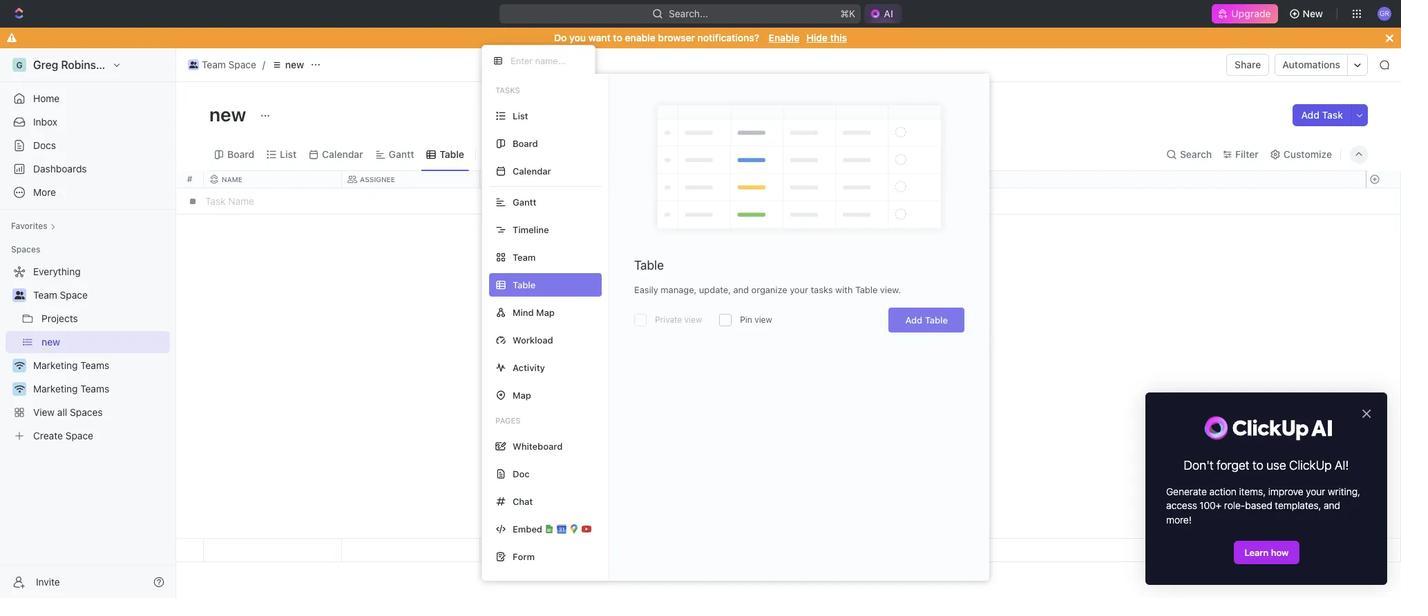 Task type: locate. For each thing, give the bounding box(es) containing it.
to right want
[[613, 32, 622, 44]]

row
[[204, 171, 895, 189]]

1 horizontal spatial space
[[228, 59, 256, 70]]

board left list link
[[227, 148, 254, 160]]

map right "mind"
[[536, 307, 555, 318]]

team right user group image
[[33, 289, 57, 301]]

mind
[[513, 307, 534, 318]]

0 horizontal spatial your
[[790, 285, 808, 296]]

0 vertical spatial space
[[228, 59, 256, 70]]

1 vertical spatial to
[[1252, 459, 1263, 473]]

view right pin
[[754, 315, 772, 325]]

team down timeline
[[513, 252, 536, 263]]

0 vertical spatial calendar
[[322, 148, 363, 160]]

0 horizontal spatial list
[[280, 148, 296, 160]]

gantt link
[[386, 145, 414, 164]]

user group image
[[189, 61, 198, 68]]

form
[[513, 552, 535, 563]]

space right user group image
[[60, 289, 88, 301]]

0 horizontal spatial team
[[33, 289, 57, 301]]

add
[[1301, 109, 1319, 121], [905, 315, 922, 326]]

1 vertical spatial list
[[280, 148, 296, 160]]

0 horizontal spatial map
[[513, 390, 531, 401]]

browser
[[658, 32, 695, 44]]

list down tasks on the left
[[513, 110, 528, 121]]

row group
[[1366, 540, 1400, 562]]

and right update,
[[733, 285, 749, 296]]

Enter name... field
[[509, 55, 584, 67]]

1 horizontal spatial gantt
[[513, 197, 536, 208]]

items,
[[1239, 486, 1266, 498]]

customize
[[1283, 148, 1332, 160]]

dashboards
[[33, 163, 87, 175]]

gantt up timeline
[[513, 197, 536, 208]]

2 horizontal spatial team
[[513, 252, 536, 263]]

1 horizontal spatial board
[[513, 138, 538, 149]]

add inside button
[[1301, 109, 1319, 121]]

search button
[[1162, 145, 1216, 164]]

0 vertical spatial team space link
[[184, 57, 260, 73]]

your
[[790, 285, 808, 296], [1306, 486, 1325, 498]]

team right user group icon
[[202, 59, 226, 70]]

0 vertical spatial team
[[202, 59, 226, 70]]

1 horizontal spatial team space link
[[184, 57, 260, 73]]

0 vertical spatial new
[[285, 59, 304, 70]]

0 horizontal spatial gantt
[[389, 148, 414, 160]]

to
[[613, 32, 622, 44], [1252, 459, 1263, 473]]

spaces
[[11, 245, 40, 255]]

0 vertical spatial and
[[733, 285, 749, 296]]

to left use
[[1252, 459, 1263, 473]]

share button
[[1226, 54, 1269, 76]]

list
[[513, 110, 528, 121], [280, 148, 296, 160]]

1 horizontal spatial your
[[1306, 486, 1325, 498]]

0 vertical spatial team space
[[202, 59, 256, 70]]

learn how
[[1245, 548, 1289, 559]]

calendar
[[322, 148, 363, 160], [513, 165, 551, 177]]

chat
[[513, 496, 533, 507]]

0 vertical spatial add
[[1301, 109, 1319, 121]]

whiteboard
[[513, 441, 563, 452]]

1 horizontal spatial and
[[1324, 500, 1340, 512]]

this
[[830, 32, 847, 44]]

1 horizontal spatial view
[[754, 315, 772, 325]]

role-
[[1224, 500, 1245, 512]]

1 horizontal spatial team space
[[202, 59, 256, 70]]

0 vertical spatial to
[[613, 32, 622, 44]]

user group image
[[14, 292, 25, 300]]

0 horizontal spatial view
[[684, 315, 702, 325]]

board down tasks on the left
[[513, 138, 538, 149]]

writing,
[[1328, 486, 1360, 498]]

1 vertical spatial new
[[209, 103, 250, 126]]

view
[[684, 315, 702, 325], [754, 315, 772, 325]]

your up templates,
[[1306, 486, 1325, 498]]

view for pin view
[[754, 315, 772, 325]]

workload
[[513, 335, 553, 346]]

0 horizontal spatial team space link
[[33, 285, 167, 307]]

1 vertical spatial team space link
[[33, 285, 167, 307]]

board
[[513, 138, 538, 149], [227, 148, 254, 160]]

add table
[[905, 315, 948, 326]]

2 view from the left
[[754, 315, 772, 325]]

pages
[[495, 417, 520, 426]]

0 vertical spatial map
[[536, 307, 555, 318]]

new right /
[[285, 59, 304, 70]]

0 vertical spatial gantt
[[389, 148, 414, 160]]

0 horizontal spatial add
[[905, 315, 922, 326]]

1 horizontal spatial team
[[202, 59, 226, 70]]

1 vertical spatial gantt
[[513, 197, 536, 208]]

inbox
[[33, 116, 57, 128]]

learn
[[1245, 548, 1269, 559]]

2 vertical spatial team
[[33, 289, 57, 301]]

team space right user group image
[[33, 289, 88, 301]]

1 view from the left
[[684, 315, 702, 325]]

forget
[[1217, 459, 1249, 473]]

map down activity
[[513, 390, 531, 401]]

do you want to enable browser notifications? enable hide this
[[554, 32, 847, 44]]

team
[[202, 59, 226, 70], [513, 252, 536, 263], [33, 289, 57, 301]]

0 horizontal spatial team space
[[33, 289, 88, 301]]

1 vertical spatial team
[[513, 252, 536, 263]]

you
[[569, 32, 586, 44]]

map
[[536, 307, 555, 318], [513, 390, 531, 401]]

2 cell from the left
[[756, 540, 895, 562]]

×
[[1361, 403, 1372, 423]]

gantt left table link
[[389, 148, 414, 160]]

0 horizontal spatial calendar
[[322, 148, 363, 160]]

1 horizontal spatial list
[[513, 110, 528, 121]]

notifications?
[[698, 32, 759, 44]]

1 horizontal spatial new
[[285, 59, 304, 70]]

action
[[1209, 486, 1237, 498]]

more!
[[1166, 514, 1192, 526]]

view for private view
[[684, 315, 702, 325]]

1 vertical spatial team space
[[33, 289, 88, 301]]

100+
[[1200, 500, 1222, 512]]

0 horizontal spatial new
[[209, 103, 250, 126]]

cell
[[618, 540, 756, 562], [756, 540, 895, 562]]

1 vertical spatial your
[[1306, 486, 1325, 498]]

1 vertical spatial space
[[60, 289, 88, 301]]

new up "board" link
[[209, 103, 250, 126]]

/
[[262, 59, 265, 70]]

calendar down the view
[[513, 165, 551, 177]]

calendar right list link
[[322, 148, 363, 160]]

templates,
[[1275, 500, 1321, 512]]

and down writing,
[[1324, 500, 1340, 512]]

learn how button
[[1234, 542, 1300, 565]]

list right "board" link
[[280, 148, 296, 160]]

favorites button
[[6, 218, 61, 235]]

team space left /
[[202, 59, 256, 70]]

view right private
[[684, 315, 702, 325]]

0 horizontal spatial and
[[733, 285, 749, 296]]

add task
[[1301, 109, 1343, 121]]

table
[[440, 148, 464, 160], [634, 258, 664, 273], [855, 285, 878, 296], [925, 315, 948, 326]]

#
[[187, 174, 192, 184]]

your left tasks
[[790, 285, 808, 296]]

1 horizontal spatial add
[[1301, 109, 1319, 121]]

how
[[1271, 548, 1289, 559]]

1 vertical spatial map
[[513, 390, 531, 401]]

easily manage, update, and organize your tasks with table view.
[[634, 285, 901, 296]]

team inside sidebar navigation
[[33, 289, 57, 301]]

timeline
[[513, 224, 549, 235]]

space left /
[[228, 59, 256, 70]]

1 horizontal spatial map
[[536, 307, 555, 318]]

1 vertical spatial and
[[1324, 500, 1340, 512]]

0 horizontal spatial space
[[60, 289, 88, 301]]

Task Name text field
[[205, 189, 1400, 214]]

1 horizontal spatial to
[[1252, 459, 1263, 473]]

search
[[1180, 148, 1212, 160]]

1 vertical spatial add
[[905, 315, 922, 326]]

update,
[[699, 285, 731, 296]]

gantt
[[389, 148, 414, 160], [513, 197, 536, 208]]

0 horizontal spatial to
[[613, 32, 622, 44]]

1 horizontal spatial calendar
[[513, 165, 551, 177]]

tasks
[[495, 86, 520, 95]]



Task type: vqa. For each thing, say whether or not it's contained in the screenshot.
"tasks" at the top of page
yes



Task type: describe. For each thing, give the bounding box(es) containing it.
1 vertical spatial calendar
[[513, 165, 551, 177]]

generate
[[1166, 486, 1207, 498]]

add for add table
[[905, 315, 922, 326]]

space inside sidebar navigation
[[60, 289, 88, 301]]

view
[[499, 148, 522, 160]]

based
[[1245, 500, 1272, 512]]

enable
[[625, 32, 655, 44]]

table link
[[437, 145, 464, 164]]

and inside generate action items, improve your writing, access 100+ role-based templates, and more!
[[1324, 500, 1340, 512]]

calendar link
[[319, 145, 363, 164]]

list link
[[277, 145, 296, 164]]

0 vertical spatial your
[[790, 285, 808, 296]]

docs
[[33, 140, 56, 151]]

embed
[[513, 524, 542, 535]]

board link
[[225, 145, 254, 164]]

dashboards link
[[6, 158, 170, 180]]

favorites
[[11, 221, 48, 231]]

new link
[[268, 57, 308, 73]]

share
[[1235, 59, 1261, 70]]

inbox link
[[6, 111, 170, 133]]

do
[[554, 32, 567, 44]]

# grid
[[176, 171, 1401, 563]]

upgrade
[[1231, 8, 1271, 19]]

easily
[[634, 285, 658, 296]]

automations
[[1283, 59, 1340, 70]]

private
[[655, 315, 682, 325]]

0 horizontal spatial board
[[227, 148, 254, 160]]

invite
[[36, 577, 60, 588]]

access
[[1166, 500, 1197, 512]]

tasks
[[811, 285, 833, 296]]

sidebar navigation
[[0, 48, 176, 599]]

hide
[[806, 32, 828, 44]]

home link
[[6, 88, 170, 110]]

with
[[835, 285, 853, 296]]

private view
[[655, 315, 702, 325]]

automations button
[[1276, 55, 1347, 75]]

home
[[33, 93, 60, 104]]

use
[[1266, 459, 1286, 473]]

docs link
[[6, 135, 170, 157]]

team space inside sidebar navigation
[[33, 289, 88, 301]]

view button
[[481, 138, 526, 171]]

view button
[[481, 145, 526, 164]]

want
[[588, 32, 611, 44]]

search...
[[669, 8, 708, 19]]

organize
[[751, 285, 787, 296]]

mind map
[[513, 307, 555, 318]]

press space to select this row. row
[[204, 540, 895, 563]]

generate action items, improve your writing, access 100+ role-based templates, and more!
[[1166, 486, 1363, 526]]

1 cell from the left
[[618, 540, 756, 562]]

don't
[[1184, 459, 1214, 473]]

pin view
[[740, 315, 772, 325]]

improve
[[1268, 486, 1303, 498]]

don't forget to use clickup ai!
[[1184, 459, 1349, 473]]

new inside "link"
[[285, 59, 304, 70]]

enable
[[769, 32, 800, 44]]

⌘k
[[840, 8, 855, 19]]

× button
[[1361, 403, 1372, 423]]

customize button
[[1266, 145, 1336, 164]]

row inside # grid
[[204, 171, 895, 189]]

× dialog
[[1145, 393, 1387, 586]]

doc
[[513, 469, 530, 480]]

ai!
[[1335, 459, 1349, 473]]

upgrade link
[[1212, 4, 1278, 23]]

manage,
[[661, 285, 697, 296]]

new button
[[1283, 3, 1331, 25]]

new
[[1303, 8, 1323, 19]]

view.
[[880, 285, 901, 296]]

to inside the × dialog
[[1252, 459, 1263, 473]]

add task button
[[1293, 104, 1351, 126]]

pin
[[740, 315, 752, 325]]

clickup
[[1289, 459, 1332, 473]]

your inside generate action items, improve your writing, access 100+ role-based templates, and more!
[[1306, 486, 1325, 498]]

row group inside # grid
[[1366, 540, 1400, 562]]

activity
[[513, 362, 545, 373]]

team space link inside sidebar navigation
[[33, 285, 167, 307]]

add for add task
[[1301, 109, 1319, 121]]

0 vertical spatial list
[[513, 110, 528, 121]]

task
[[1322, 109, 1343, 121]]



